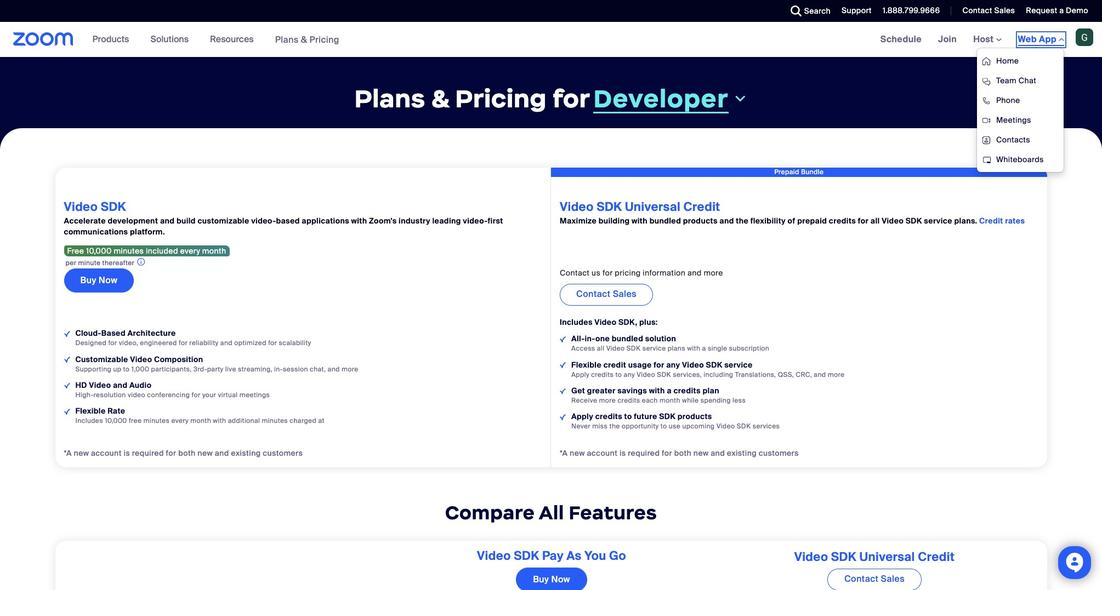 Task type: vqa. For each thing, say whether or not it's contained in the screenshot.
Host dropdown button in the right of the page
yes



Task type: describe. For each thing, give the bounding box(es) containing it.
team chat
[[996, 76, 1036, 86]]

whiteboards
[[996, 155, 1044, 164]]

bundled inside video sdk universal credit maximize building with bundled products and the flexibility of prepaid credits for all video sdk service plans. credit rates
[[650, 216, 681, 226]]

credits inside flexible credit usage for any video sdk service apply credits to any video sdk services, including translations, qss, crc, and more
[[591, 370, 614, 379]]

1.888.799.9666
[[883, 5, 940, 15]]

customizable
[[75, 355, 128, 364]]

plan
[[703, 386, 719, 396]]

resolution
[[93, 391, 126, 400]]

2 customers from the left
[[759, 449, 799, 458]]

schedule link
[[872, 22, 930, 57]]

resources
[[210, 33, 254, 45]]

video inside "customizable video composition supporting up to 1,000 participants, 3rd-party live streaming, in-session chat, and more"
[[130, 355, 152, 364]]

engineered
[[140, 339, 177, 348]]

now for the buy now link to the left
[[99, 275, 117, 286]]

1 vertical spatial any
[[624, 370, 635, 379]]

customizable
[[198, 216, 249, 226]]

search
[[804, 6, 831, 16]]

up
[[113, 365, 121, 374]]

2 both from the left
[[674, 449, 692, 458]]

app
[[1039, 33, 1057, 45]]

1 *a from the left
[[64, 449, 72, 458]]

based
[[101, 329, 126, 339]]

join link
[[930, 22, 965, 57]]

team
[[996, 76, 1017, 86]]

request a demo
[[1026, 5, 1088, 15]]

cloud-based architecture designed for video, engineered for reliability and optimized for scalability
[[75, 329, 311, 348]]

solution
[[645, 334, 676, 344]]

including
[[704, 370, 733, 379]]

minutes right free
[[144, 417, 170, 425]]

1 required from the left
[[132, 449, 164, 458]]

receive
[[571, 396, 597, 405]]

one
[[595, 334, 610, 344]]

2 horizontal spatial a
[[1059, 5, 1064, 15]]

designed
[[75, 339, 106, 348]]

all-in-one bundled solution access all video sdk service plans with a single subscription
[[571, 334, 769, 353]]

search button
[[782, 0, 833, 22]]

opportunity
[[622, 422, 659, 431]]

and inside flexible credit usage for any video sdk service apply credits to any video sdk services, including translations, qss, crc, and more
[[814, 370, 826, 379]]

4 new from the left
[[694, 449, 709, 458]]

0 horizontal spatial buy
[[80, 275, 96, 286]]

each
[[642, 396, 658, 405]]

of
[[788, 216, 795, 226]]

products inside the apply credits to future sdk products never miss the opportunity to use upcoming video sdk services
[[678, 412, 712, 422]]

development
[[108, 216, 158, 226]]

plans for plans & pricing
[[275, 34, 299, 45]]

minutes up thereafter
[[114, 246, 144, 256]]

service inside all-in-one bundled solution access all video sdk service plans with a single subscription
[[642, 345, 666, 353]]

hd video and audio high-resolution video conferencing for your virtual meetings
[[75, 380, 270, 400]]

composition
[[154, 355, 203, 364]]

all
[[539, 501, 564, 525]]

schedule
[[880, 33, 922, 45]]

subscription
[[729, 345, 769, 353]]

0 vertical spatial any
[[666, 360, 680, 370]]

video,
[[119, 339, 138, 348]]

and down additional
[[215, 449, 229, 458]]

contact sales for contact us for pricing information and more
[[576, 289, 637, 300]]

1 vertical spatial buy now link
[[516, 568, 587, 591]]

2 video- from the left
[[463, 216, 488, 226]]

contact down us
[[576, 289, 611, 300]]

go
[[609, 549, 626, 564]]

to up opportunity
[[624, 412, 632, 422]]

meetings
[[996, 115, 1031, 125]]

for inside hd video and audio high-resolution video conferencing for your virtual meetings
[[192, 391, 201, 400]]

web app
[[1018, 33, 1057, 45]]

apply credits to future sdk products never miss the opportunity to use upcoming video sdk services
[[571, 412, 780, 431]]

minutes left charged
[[262, 417, 288, 425]]

banner containing products
[[0, 22, 1102, 173]]

customizable video composition supporting up to 1,000 participants, 3rd-party live streaming, in-session chat, and more
[[75, 355, 358, 374]]

reliability
[[189, 339, 219, 348]]

chat
[[1019, 76, 1036, 86]]

0 vertical spatial buy now
[[80, 275, 117, 286]]

credits up while
[[674, 386, 701, 396]]

every inside the flexible rate includes 10,000 free minutes every month with additional minutes charged at
[[171, 417, 189, 425]]

and inside "customizable video composition supporting up to 1,000 participants, 3rd-party live streaming, in-session chat, and more"
[[328, 365, 340, 374]]

a inside all-in-one bundled solution access all video sdk service plans with a single subscription
[[702, 345, 706, 353]]

now for bottommost the buy now link
[[551, 574, 570, 586]]

include image for get
[[560, 388, 566, 394]]

all inside video sdk universal credit maximize building with bundled products and the flexibility of prepaid credits for all video sdk service plans. credit rates
[[871, 216, 880, 226]]

include image for flexible credit usage for any video sdk service
[[560, 363, 566, 369]]

include image for flexible rate
[[64, 409, 70, 415]]

sdk inside the video sdk accelerate development and build customizable video-based applications with zoom's industry leading video-first communications platform.
[[101, 199, 126, 215]]

credits inside the apply credits to future sdk products never miss the opportunity to use upcoming video sdk services
[[595, 412, 622, 422]]

upcoming
[[682, 422, 715, 431]]

zoom's
[[369, 216, 397, 226]]

streaming,
[[238, 365, 272, 374]]

at
[[318, 417, 325, 425]]

product information navigation
[[84, 22, 348, 58]]

contacts
[[996, 135, 1030, 145]]

plans & pricing for
[[354, 83, 590, 115]]

developer button
[[593, 83, 748, 114]]

as
[[567, 549, 582, 564]]

home
[[996, 56, 1019, 66]]

down image
[[733, 92, 748, 106]]

0 vertical spatial includes
[[560, 318, 593, 328]]

meetings link
[[977, 110, 1064, 130]]

2 new from the left
[[198, 449, 213, 458]]

in- inside "customizable video composition supporting up to 1,000 participants, 3rd-party live streaming, in-session chat, and more"
[[274, 365, 283, 374]]

2 *a new account is required for both new and existing customers from the left
[[560, 449, 799, 458]]

& for plans & pricing
[[301, 34, 307, 45]]

2 account from the left
[[587, 449, 618, 458]]

maximize
[[560, 216, 597, 226]]

single
[[708, 345, 727, 353]]

video sdk accelerate development and build customizable video-based applications with zoom's industry leading video-first communications platform.
[[64, 199, 503, 237]]

home link
[[977, 51, 1064, 71]]

flexible rate includes 10,000 free minutes every month with additional minutes charged at
[[75, 406, 325, 425]]

participants,
[[151, 365, 192, 374]]

the inside video sdk universal credit maximize building with bundled products and the flexibility of prepaid credits for all video sdk service plans. credit rates
[[736, 216, 749, 226]]

per minute thereafter
[[66, 259, 134, 268]]

free 10,000 minutes included every month
[[67, 246, 226, 256]]

never
[[571, 422, 591, 431]]

qss,
[[778, 370, 794, 379]]

and down upcoming
[[711, 449, 725, 458]]

1 existing from the left
[[231, 449, 261, 458]]

sdk inside all-in-one bundled solution access all video sdk service plans with a single subscription
[[627, 345, 641, 353]]

credit
[[604, 360, 626, 370]]

with inside video sdk universal credit maximize building with bundled products and the flexibility of prepaid credits for all video sdk service plans. credit rates
[[632, 216, 648, 226]]

hd
[[75, 380, 87, 390]]

build
[[176, 216, 196, 226]]

3 new from the left
[[570, 449, 585, 458]]

all-
[[571, 334, 585, 344]]

support
[[842, 5, 872, 15]]

less
[[733, 396, 746, 405]]

for inside flexible credit usage for any video sdk service apply credits to any video sdk services, including translations, qss, crc, and more
[[654, 360, 664, 370]]

leading
[[432, 216, 461, 226]]

includes inside the flexible rate includes 10,000 free minutes every month with additional minutes charged at
[[75, 417, 103, 425]]

host
[[973, 33, 996, 45]]

credit for video sdk universal credit maximize building with bundled products and the flexibility of prepaid credits for all video sdk service plans. credit rates
[[684, 199, 720, 215]]

flexible credit usage for any video sdk service apply credits to any video sdk services, including translations, qss, crc, and more
[[571, 360, 845, 379]]

flexible for flexible rate
[[75, 406, 106, 416]]

more inside "customizable video composition supporting up to 1,000 participants, 3rd-party live streaming, in-session chat, and more"
[[342, 365, 358, 374]]

communications
[[64, 227, 128, 237]]

plans
[[668, 345, 685, 353]]

web app button
[[1018, 33, 1064, 46]]

1 *a new account is required for both new and existing customers from the left
[[64, 449, 303, 458]]

0 horizontal spatial buy now link
[[64, 269, 134, 293]]

solutions
[[150, 33, 189, 45]]

high-
[[75, 391, 93, 400]]

2 *a from the left
[[560, 449, 568, 458]]

chat,
[[310, 365, 326, 374]]

apply inside flexible credit usage for any video sdk service apply credits to any video sdk services, including translations, qss, crc, and more
[[571, 370, 589, 379]]

charged
[[290, 417, 316, 425]]

sales for video sdk universal credit
[[881, 574, 905, 585]]

compare all features element
[[55, 501, 1047, 525]]

1 account from the left
[[91, 449, 122, 458]]

0 vertical spatial month
[[202, 246, 226, 256]]

include image for customizable video composition
[[64, 357, 70, 363]]

features
[[569, 501, 657, 525]]

compare
[[445, 501, 535, 525]]

sales for contact us for pricing information and more
[[613, 289, 637, 300]]



Task type: locate. For each thing, give the bounding box(es) containing it.
use
[[669, 422, 681, 431]]

to left use
[[661, 422, 667, 431]]

a inside get greater savings with a  credits plan receive more credits each month while spending less
[[667, 386, 672, 396]]

universal inside video sdk universal credit maximize building with bundled products and the flexibility of prepaid credits for all video sdk service plans. credit rates
[[625, 199, 681, 215]]

any down plans
[[666, 360, 680, 370]]

banner
[[0, 22, 1102, 173]]

buy now link down "video sdk pay as you go"
[[516, 568, 587, 591]]

1.888.799.9666 button
[[874, 0, 943, 22], [883, 5, 940, 15]]

0 vertical spatial pricing
[[310, 34, 339, 45]]

in- right streaming,
[[274, 365, 283, 374]]

video sdk universal credit
[[794, 550, 955, 566]]

0 vertical spatial apply
[[571, 370, 589, 379]]

1 vertical spatial bundled
[[612, 334, 643, 344]]

1 horizontal spatial service
[[724, 360, 753, 370]]

sales
[[994, 5, 1015, 15], [613, 289, 637, 300], [881, 574, 905, 585]]

per minute thereafter application
[[64, 257, 542, 269]]

0 horizontal spatial the
[[609, 422, 620, 431]]

0 vertical spatial buy
[[80, 275, 96, 286]]

*a new account is required for both new and existing customers down use
[[560, 449, 799, 458]]

pricing for plans & pricing for
[[455, 83, 547, 115]]

savings
[[618, 386, 647, 396]]

1 horizontal spatial both
[[674, 449, 692, 458]]

include image for hd
[[64, 383, 70, 389]]

1 horizontal spatial buy now link
[[516, 568, 587, 591]]

0 vertical spatial a
[[1059, 5, 1064, 15]]

more right the crc,
[[828, 370, 845, 379]]

contact left us
[[560, 268, 590, 278]]

0 horizontal spatial plans
[[275, 34, 299, 45]]

1 horizontal spatial all
[[871, 216, 880, 226]]

and inside hd video and audio high-resolution video conferencing for your virtual meetings
[[113, 380, 127, 390]]

video- right the customizable
[[251, 216, 276, 226]]

credit rates link
[[979, 216, 1025, 226]]

is
[[124, 449, 130, 458], [620, 449, 626, 458]]

plans for plans & pricing for
[[354, 83, 425, 115]]

your
[[202, 391, 216, 400]]

products inside video sdk universal credit maximize building with bundled products and the flexibility of prepaid credits for all video sdk service plans. credit rates
[[683, 216, 718, 226]]

1 video- from the left
[[251, 216, 276, 226]]

host button
[[973, 33, 1002, 45]]

video
[[128, 391, 145, 400]]

prepaid
[[774, 168, 799, 177]]

0 vertical spatial now
[[99, 275, 117, 286]]

credits down "credit"
[[591, 370, 614, 379]]

customers down charged
[[263, 449, 303, 458]]

miss
[[592, 422, 608, 431]]

first
[[488, 216, 503, 226]]

1 vertical spatial in-
[[274, 365, 283, 374]]

bundled right building
[[650, 216, 681, 226]]

more inside get greater savings with a  credits plan receive more credits each month while spending less
[[599, 396, 616, 405]]

whiteboards link
[[977, 150, 1064, 169]]

1 horizontal spatial is
[[620, 449, 626, 458]]

architecture
[[128, 329, 176, 339]]

month inside the flexible rate includes 10,000 free minutes every month with additional minutes charged at
[[190, 417, 211, 425]]

account
[[91, 449, 122, 458], [587, 449, 618, 458]]

based
[[276, 216, 300, 226]]

is down opportunity
[[620, 449, 626, 458]]

accelerate
[[64, 216, 106, 226]]

future
[[634, 412, 657, 422]]

meetings navigation
[[872, 22, 1102, 173]]

1 vertical spatial every
[[171, 417, 189, 425]]

0 horizontal spatial credit
[[684, 199, 720, 215]]

video
[[64, 199, 98, 215], [560, 199, 594, 215], [882, 216, 904, 226], [595, 318, 617, 328], [606, 345, 625, 353], [130, 355, 152, 364], [682, 360, 704, 370], [637, 370, 655, 379], [89, 380, 111, 390], [717, 422, 735, 431], [477, 549, 511, 564], [794, 550, 828, 566]]

pay
[[542, 549, 564, 564]]

and left build
[[160, 216, 175, 226]]

0 vertical spatial all
[[871, 216, 880, 226]]

per
[[66, 259, 76, 268]]

and inside the video sdk accelerate development and build customizable video-based applications with zoom's industry leading video-first communications platform.
[[160, 216, 175, 226]]

0 horizontal spatial customers
[[263, 449, 303, 458]]

1 vertical spatial 10,000
[[105, 417, 127, 425]]

contact sales up host 'dropdown button'
[[963, 5, 1015, 15]]

the right the miss
[[609, 422, 620, 431]]

every right included
[[180, 246, 200, 256]]

include image for all-
[[560, 337, 566, 343]]

outer image
[[986, 143, 996, 153]]

0 horizontal spatial contact sales
[[576, 289, 637, 300]]

and inside video sdk universal credit maximize building with bundled products and the flexibility of prepaid credits for all video sdk service plans. credit rates
[[720, 216, 734, 226]]

apply
[[571, 370, 589, 379], [571, 412, 593, 422]]

0 horizontal spatial existing
[[231, 449, 261, 458]]

every down conferencing
[[171, 417, 189, 425]]

more right information
[[704, 268, 723, 278]]

1 horizontal spatial a
[[702, 345, 706, 353]]

2 is from the left
[[620, 449, 626, 458]]

service inside flexible credit usage for any video sdk service apply credits to any video sdk services, including translations, qss, crc, and more
[[724, 360, 753, 370]]

1 vertical spatial now
[[551, 574, 570, 586]]

bundled inside all-in-one bundled solution access all video sdk service plans with a single subscription
[[612, 334, 643, 344]]

1 horizontal spatial any
[[666, 360, 680, 370]]

now down 'pay'
[[551, 574, 570, 586]]

flexible down access
[[571, 360, 602, 370]]

universal for video sdk universal credit maximize building with bundled products and the flexibility of prepaid credits for all video sdk service plans. credit rates
[[625, 199, 681, 215]]

usage
[[628, 360, 652, 370]]

with inside the flexible rate includes 10,000 free minutes every month with additional minutes charged at
[[213, 417, 226, 425]]

include image
[[560, 337, 566, 343], [64, 383, 70, 389], [560, 388, 566, 394], [560, 414, 566, 420]]

0 horizontal spatial includes
[[75, 417, 103, 425]]

1 horizontal spatial pricing
[[455, 83, 547, 115]]

1 vertical spatial apply
[[571, 412, 593, 422]]

1 vertical spatial &
[[431, 83, 449, 115]]

with right plans
[[687, 345, 700, 353]]

required down opportunity
[[628, 449, 660, 458]]

account down rate
[[91, 449, 122, 458]]

flexible inside flexible credit usage for any video sdk service apply credits to any video sdk services, including translations, qss, crc, and more
[[571, 360, 602, 370]]

1 horizontal spatial credit
[[918, 550, 955, 566]]

request a demo link
[[1018, 0, 1102, 22], [1026, 5, 1088, 15]]

10,000 up per minute thereafter
[[86, 246, 112, 256]]

with
[[351, 216, 367, 226], [632, 216, 648, 226], [687, 345, 700, 353], [649, 386, 665, 396], [213, 417, 226, 425]]

& for plans & pricing for
[[431, 83, 449, 115]]

access
[[571, 345, 595, 353]]

buy now down "video sdk pay as you go"
[[533, 574, 570, 586]]

1 vertical spatial all
[[597, 345, 605, 353]]

1 is from the left
[[124, 449, 130, 458]]

credit for video sdk universal credit
[[918, 550, 955, 566]]

existing down additional
[[231, 449, 261, 458]]

1 vertical spatial flexible
[[75, 406, 106, 416]]

all inside all-in-one bundled solution access all video sdk service plans with a single subscription
[[597, 345, 605, 353]]

0 vertical spatial every
[[180, 246, 200, 256]]

2 horizontal spatial sales
[[994, 5, 1015, 15]]

service down solution
[[642, 345, 666, 353]]

credits inside video sdk universal credit maximize building with bundled products and the flexibility of prepaid credits for all video sdk service plans. credit rates
[[829, 216, 856, 226]]

2 vertical spatial contact sales
[[844, 574, 905, 585]]

0 horizontal spatial a
[[667, 386, 672, 396]]

2 vertical spatial service
[[724, 360, 753, 370]]

1 apply from the top
[[571, 370, 589, 379]]

and inside cloud-based architecture designed for video, engineered for reliability and optimized for scalability
[[220, 339, 233, 348]]

with inside the video sdk accelerate development and build customizable video-based applications with zoom's industry leading video-first communications platform.
[[351, 216, 367, 226]]

buy down "video sdk pay as you go"
[[533, 574, 549, 586]]

1 vertical spatial buy now
[[533, 574, 570, 586]]

0 horizontal spatial buy now
[[80, 275, 117, 286]]

0 horizontal spatial both
[[178, 449, 196, 458]]

contact down video sdk universal credit
[[844, 574, 879, 585]]

month inside get greater savings with a  credits plan receive more credits each month while spending less
[[660, 396, 680, 405]]

2 required from the left
[[628, 449, 660, 458]]

10,000 down rate
[[105, 417, 127, 425]]

include image for apply
[[560, 414, 566, 420]]

video sdk pay as you go
[[477, 549, 626, 564]]

flexible
[[571, 360, 602, 370], [75, 406, 106, 416]]

0 vertical spatial sales
[[994, 5, 1015, 15]]

and up resolution
[[113, 380, 127, 390]]

flexible down high-
[[75, 406, 106, 416]]

to inside flexible credit usage for any video sdk service apply credits to any video sdk services, including translations, qss, crc, and more
[[616, 370, 622, 379]]

0 horizontal spatial *a
[[64, 449, 72, 458]]

pricing inside product information navigation
[[310, 34, 339, 45]]

includes up all-
[[560, 318, 593, 328]]

1 both from the left
[[178, 449, 196, 458]]

1 horizontal spatial *a new account is required for both new and existing customers
[[560, 449, 799, 458]]

1 horizontal spatial existing
[[727, 449, 757, 458]]

universal for video sdk universal credit
[[860, 550, 915, 566]]

0 horizontal spatial in-
[[274, 365, 283, 374]]

more inside flexible credit usage for any video sdk service apply credits to any video sdk services, including translations, qss, crc, and more
[[828, 370, 845, 379]]

virtual
[[218, 391, 238, 400]]

2 horizontal spatial service
[[924, 216, 952, 226]]

with inside get greater savings with a  credits plan receive more credits each month while spending less
[[649, 386, 665, 396]]

video-
[[251, 216, 276, 226], [463, 216, 488, 226]]

with left zoom's
[[351, 216, 367, 226]]

service down subscription
[[724, 360, 753, 370]]

and right chat, at the bottom left of page
[[328, 365, 340, 374]]

more right chat, at the bottom left of page
[[342, 365, 358, 374]]

0 horizontal spatial is
[[124, 449, 130, 458]]

1 horizontal spatial in-
[[585, 334, 595, 344]]

a up the apply credits to future sdk products never miss the opportunity to use upcoming video sdk services
[[667, 386, 672, 396]]

buy now down per minute thereafter
[[80, 275, 117, 286]]

contact sales for video sdk universal credit
[[844, 574, 905, 585]]

existing down services
[[727, 449, 757, 458]]

more
[[704, 268, 723, 278], [342, 365, 358, 374], [828, 370, 845, 379], [599, 396, 616, 405]]

any
[[666, 360, 680, 370], [624, 370, 635, 379]]

video inside hd video and audio high-resolution video conferencing for your virtual meetings
[[89, 380, 111, 390]]

0 vertical spatial service
[[924, 216, 952, 226]]

2 vertical spatial sales
[[881, 574, 905, 585]]

more down greater
[[599, 396, 616, 405]]

profile picture image
[[1076, 29, 1093, 46]]

buy now link down per minute thereafter
[[64, 269, 134, 293]]

10,000 inside the flexible rate includes 10,000 free minutes every month with additional minutes charged at
[[105, 417, 127, 425]]

additional
[[228, 417, 260, 425]]

to right up
[[123, 365, 130, 374]]

service inside video sdk universal credit maximize building with bundled products and the flexibility of prepaid credits for all video sdk service plans. credit rates
[[924, 216, 952, 226]]

1 horizontal spatial flexible
[[571, 360, 602, 370]]

video sdk universal credit maximize building with bundled products and the flexibility of prepaid credits for all video sdk service plans. credit rates
[[560, 199, 1025, 226]]

in- inside all-in-one bundled solution access all video sdk service plans with a single subscription
[[585, 334, 595, 344]]

information
[[643, 268, 686, 278]]

while
[[682, 396, 699, 405]]

with right building
[[632, 216, 648, 226]]

1 vertical spatial includes
[[75, 417, 103, 425]]

2 vertical spatial month
[[190, 417, 211, 425]]

free
[[67, 246, 84, 256]]

month down your
[[190, 417, 211, 425]]

video inside all-in-one bundled solution access all video sdk service plans with a single subscription
[[606, 345, 625, 353]]

1 vertical spatial credit
[[979, 216, 1003, 226]]

credits right prepaid
[[829, 216, 856, 226]]

1 horizontal spatial bundled
[[650, 216, 681, 226]]

to down "credit"
[[616, 370, 622, 379]]

with left additional
[[213, 417, 226, 425]]

1 horizontal spatial now
[[551, 574, 570, 586]]

0 horizontal spatial &
[[301, 34, 307, 45]]

compare all features
[[445, 501, 657, 525]]

service left plans. on the right top
[[924, 216, 952, 226]]

1 vertical spatial plans
[[354, 83, 425, 115]]

&
[[301, 34, 307, 45], [431, 83, 449, 115]]

bundle
[[801, 168, 824, 177]]

thereafter
[[102, 259, 134, 268]]

a left demo
[[1059, 5, 1064, 15]]

2 apply from the top
[[571, 412, 593, 422]]

sdk
[[101, 199, 126, 215], [597, 199, 622, 215], [906, 216, 922, 226], [627, 345, 641, 353], [706, 360, 722, 370], [657, 370, 671, 379], [659, 412, 676, 422], [737, 422, 751, 431], [514, 549, 539, 564], [831, 550, 857, 566]]

1 horizontal spatial universal
[[860, 550, 915, 566]]

credits
[[829, 216, 856, 226], [591, 370, 614, 379], [674, 386, 701, 396], [618, 396, 640, 405], [595, 412, 622, 422]]

0 horizontal spatial now
[[99, 275, 117, 286]]

0 vertical spatial universal
[[625, 199, 681, 215]]

0 vertical spatial bundled
[[650, 216, 681, 226]]

0 horizontal spatial any
[[624, 370, 635, 379]]

1 horizontal spatial contact sales
[[844, 574, 905, 585]]

1 vertical spatial a
[[702, 345, 706, 353]]

apply inside the apply credits to future sdk products never miss the opportunity to use upcoming video sdk services
[[571, 412, 593, 422]]

includes down high-
[[75, 417, 103, 425]]

flexible inside the flexible rate includes 10,000 free minutes every month with additional minutes charged at
[[75, 406, 106, 416]]

pricing for plans & pricing
[[310, 34, 339, 45]]

contact sales link
[[954, 0, 1018, 22], [963, 5, 1015, 15], [560, 284, 653, 306], [827, 569, 922, 591]]

bundled
[[650, 216, 681, 226], [612, 334, 643, 344]]

0 horizontal spatial universal
[[625, 199, 681, 215]]

greater
[[587, 386, 616, 396]]

join
[[938, 33, 957, 45]]

0 vertical spatial plans
[[275, 34, 299, 45]]

video inside the video sdk accelerate development and build customizable video-based applications with zoom's industry leading video-first communications platform.
[[64, 199, 98, 215]]

video inside the apply credits to future sdk products never miss the opportunity to use upcoming video sdk services
[[717, 422, 735, 431]]

0 horizontal spatial video-
[[251, 216, 276, 226]]

include image for cloud-based architecture
[[64, 331, 70, 337]]

1 customers from the left
[[263, 449, 303, 458]]

account down the miss
[[587, 449, 618, 458]]

is down free
[[124, 449, 130, 458]]

1 horizontal spatial buy
[[533, 574, 549, 586]]

1 horizontal spatial the
[[736, 216, 749, 226]]

customers
[[263, 449, 303, 458], [759, 449, 799, 458]]

the sdk service usage is determined by monthly meeting session minutes. for example, five users in a ten minute meeting will count as 50 minutes. partial minutes are rounded up. image
[[137, 257, 145, 268]]

scalability
[[279, 339, 311, 348]]

to inside "customizable video composition supporting up to 1,000 participants, 3rd-party live streaming, in-session chat, and more"
[[123, 365, 130, 374]]

main content containing developer
[[0, 22, 1102, 591]]

free
[[129, 417, 142, 425]]

main content
[[0, 22, 1102, 591]]

includes video sdk, plus:
[[560, 318, 658, 328]]

*a new account is required for both new and existing customers down the flexible rate includes 10,000 free minutes every month with additional minutes charged at
[[64, 449, 303, 458]]

applications
[[302, 216, 349, 226]]

platform.
[[130, 227, 165, 237]]

sales down video sdk universal credit
[[881, 574, 905, 585]]

1 horizontal spatial sales
[[881, 574, 905, 585]]

now down per minute thereafter
[[99, 275, 117, 286]]

web
[[1018, 33, 1037, 45]]

0 vertical spatial products
[[683, 216, 718, 226]]

contact sales down us
[[576, 289, 637, 300]]

2 vertical spatial a
[[667, 386, 672, 396]]

contact up host
[[963, 5, 992, 15]]

flexibility
[[751, 216, 786, 226]]

sales down pricing
[[613, 289, 637, 300]]

0 horizontal spatial pricing
[[310, 34, 339, 45]]

contact sales down video sdk universal credit
[[844, 574, 905, 585]]

0 vertical spatial 10,000
[[86, 246, 112, 256]]

apply up get
[[571, 370, 589, 379]]

with inside all-in-one bundled solution access all video sdk service plans with a single subscription
[[687, 345, 700, 353]]

optimized
[[234, 339, 266, 348]]

the inside the apply credits to future sdk products never miss the opportunity to use upcoming video sdk services
[[609, 422, 620, 431]]

1 horizontal spatial includes
[[560, 318, 593, 328]]

1 horizontal spatial account
[[587, 449, 618, 458]]

0 vertical spatial flexible
[[571, 360, 602, 370]]

in- up access
[[585, 334, 595, 344]]

2 horizontal spatial contact sales
[[963, 5, 1015, 15]]

credit
[[684, 199, 720, 215], [979, 216, 1003, 226], [918, 550, 955, 566]]

include image
[[64, 331, 70, 337], [64, 357, 70, 363], [560, 363, 566, 369], [64, 409, 70, 415]]

prepaid
[[797, 216, 827, 226]]

flexible for flexible credit usage for any video sdk service
[[571, 360, 602, 370]]

audio
[[129, 380, 152, 390]]

0 horizontal spatial all
[[597, 345, 605, 353]]

1 vertical spatial service
[[642, 345, 666, 353]]

0 vertical spatial in-
[[585, 334, 595, 344]]

a left single
[[702, 345, 706, 353]]

services
[[753, 422, 780, 431]]

0 horizontal spatial bundled
[[612, 334, 643, 344]]

bundled down sdk,
[[612, 334, 643, 344]]

0 vertical spatial the
[[736, 216, 749, 226]]

0 vertical spatial buy now link
[[64, 269, 134, 293]]

resources button
[[210, 22, 259, 57]]

1 new from the left
[[74, 449, 89, 458]]

for inside video sdk universal credit maximize building with bundled products and the flexibility of prepaid credits for all video sdk service plans. credit rates
[[858, 216, 869, 226]]

both
[[178, 449, 196, 458], [674, 449, 692, 458]]

and right reliability
[[220, 339, 233, 348]]

required down free
[[132, 449, 164, 458]]

both down use
[[674, 449, 692, 458]]

0 vertical spatial contact sales
[[963, 5, 1015, 15]]

zoom logo image
[[13, 32, 73, 46]]

with up the each
[[649, 386, 665, 396]]

1 horizontal spatial *a
[[560, 449, 568, 458]]

customers down services
[[759, 449, 799, 458]]

month right the each
[[660, 396, 680, 405]]

month down the customizable
[[202, 246, 226, 256]]

and left 'flexibility'
[[720, 216, 734, 226]]

video- right 'leading'
[[463, 216, 488, 226]]

plans inside product information navigation
[[275, 34, 299, 45]]

0 horizontal spatial service
[[642, 345, 666, 353]]

buy down minute
[[80, 275, 96, 286]]

industry
[[399, 216, 430, 226]]

1 horizontal spatial video-
[[463, 216, 488, 226]]

minute
[[78, 259, 101, 268]]

you
[[585, 549, 606, 564]]

credits up the miss
[[595, 412, 622, 422]]

any down usage
[[624, 370, 635, 379]]

sales up host 'dropdown button'
[[994, 5, 1015, 15]]

0 vertical spatial &
[[301, 34, 307, 45]]

both down the flexible rate includes 10,000 free minutes every month with additional minutes charged at
[[178, 449, 196, 458]]

and right information
[[688, 268, 702, 278]]

& inside product information navigation
[[301, 34, 307, 45]]

1 horizontal spatial customers
[[759, 449, 799, 458]]

credits down savings
[[618, 396, 640, 405]]

phone
[[996, 95, 1020, 105]]

2 existing from the left
[[727, 449, 757, 458]]

cloud-
[[75, 329, 101, 339]]

team chat link
[[977, 71, 1064, 90]]

the left 'flexibility'
[[736, 216, 749, 226]]

1 vertical spatial pricing
[[455, 83, 547, 115]]

1 vertical spatial sales
[[613, 289, 637, 300]]

and right the crc,
[[814, 370, 826, 379]]

apply up never
[[571, 412, 593, 422]]



